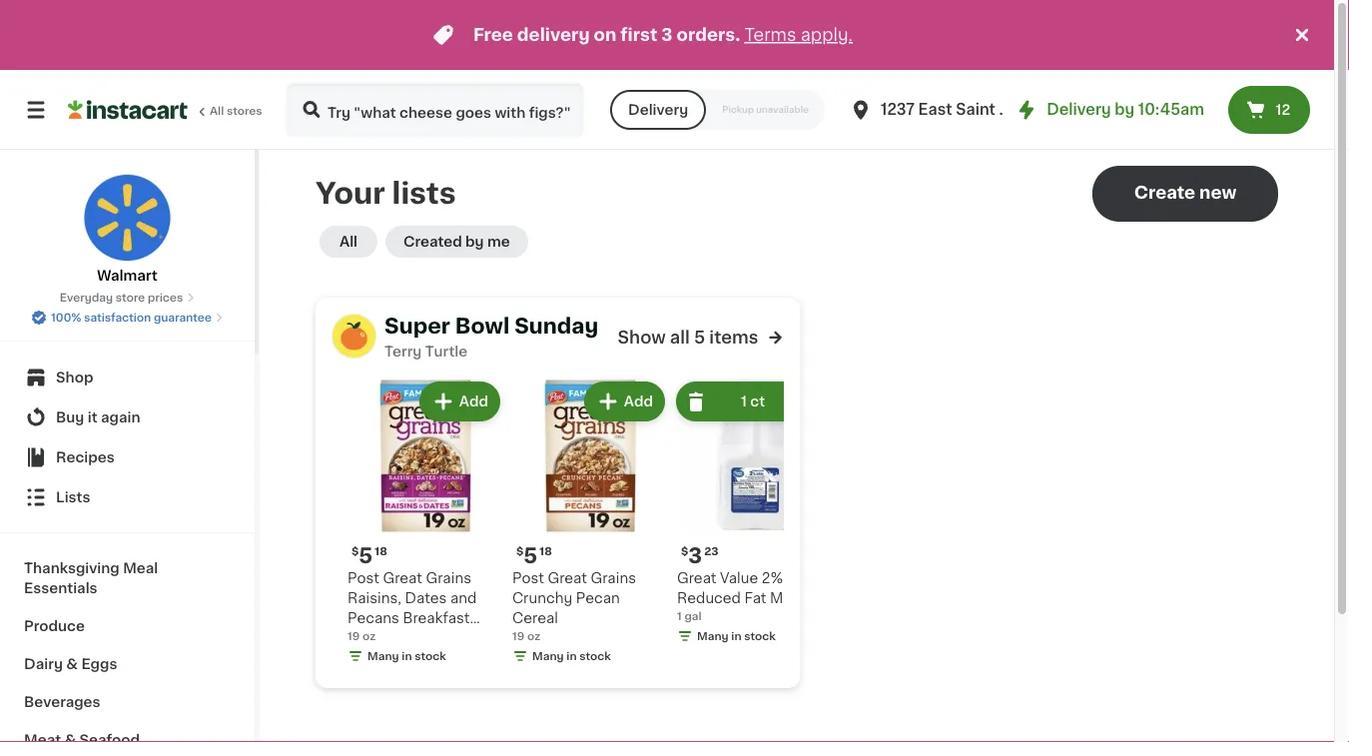 Task type: describe. For each thing, give the bounding box(es) containing it.
many in stock for post great grains raisins, dates and pecans breakfast cereal
[[368, 651, 446, 662]]

stock for post great grains raisins, dates and pecans breakfast cereal
[[415, 651, 446, 662]]

post for post great grains crunchy pecan cereal 19 oz
[[513, 571, 544, 585]]

delivery for delivery
[[628, 103, 689, 117]]

1 vertical spatial 3
[[689, 545, 703, 566]]

great for raisins,
[[383, 571, 423, 585]]

dates
[[405, 591, 447, 605]]

buy it again
[[56, 411, 141, 425]]

create new button
[[1093, 166, 1279, 222]]

super bowl sunday terry turtle
[[385, 315, 599, 359]]

$ 5 18 for post great grains crunchy pecan cereal
[[517, 545, 552, 566]]

everyday store prices link
[[60, 290, 195, 306]]

new
[[1200, 184, 1237, 201]]

lists
[[392, 179, 456, 208]]

all button
[[320, 226, 378, 258]]

free delivery on first 3 orders. terms apply.
[[474, 26, 853, 43]]

store
[[116, 292, 145, 303]]

delivery by 10:45am link
[[1015, 98, 1205, 122]]

milk
[[770, 591, 799, 605]]

value
[[720, 571, 758, 585]]

many for post great grains crunchy pecan cereal
[[532, 651, 564, 662]]

&
[[66, 657, 78, 671]]

19 oz
[[348, 631, 376, 642]]

walmart link
[[83, 174, 171, 286]]

crunchy
[[513, 591, 573, 605]]

100% satisfaction guarantee
[[51, 312, 212, 323]]

shop
[[56, 371, 93, 385]]

100%
[[51, 312, 81, 323]]

19 inside post great grains crunchy pecan cereal 19 oz
[[513, 631, 525, 642]]

by for created
[[466, 235, 484, 249]]

stock for post great grains crunchy pecan cereal
[[580, 651, 611, 662]]

many in stock for great value 2% reduced fat milk
[[697, 631, 776, 642]]

lists
[[56, 491, 90, 505]]

show
[[618, 329, 666, 346]]

lists link
[[12, 478, 243, 518]]

1 ct
[[741, 395, 765, 409]]

2%
[[762, 571, 783, 585]]

cereal inside post great grains raisins, dates and pecans breakfast cereal
[[348, 631, 393, 645]]

again
[[101, 411, 141, 425]]

pecans
[[348, 611, 399, 625]]

$ 5 18 for post great grains raisins, dates and pecans breakfast cereal
[[352, 545, 387, 566]]

pecan
[[576, 591, 620, 605]]

breakfast
[[403, 611, 470, 625]]

delivery
[[517, 26, 590, 43]]

dairy & eggs
[[24, 657, 117, 671]]

great for crunchy
[[548, 571, 587, 585]]

stores
[[227, 105, 262, 116]]

beverages
[[24, 695, 100, 709]]

great value 2% reduced fat milk 1 gal
[[677, 571, 799, 622]]

street
[[1055, 102, 1103, 117]]

prices
[[148, 292, 183, 303]]

add for post great grains crunchy pecan cereal
[[624, 395, 653, 409]]

by for delivery
[[1115, 102, 1135, 117]]

buy it again link
[[12, 398, 243, 438]]

cereal inside post great grains crunchy pecan cereal 19 oz
[[513, 611, 558, 625]]

sunday
[[515, 315, 599, 336]]

east
[[919, 102, 953, 117]]

eggs
[[81, 657, 117, 671]]

many in stock for post great grains crunchy pecan cereal
[[532, 651, 611, 662]]

it
[[88, 411, 98, 425]]

create
[[1135, 184, 1196, 201]]

delivery button
[[610, 90, 707, 130]]

your lists
[[316, 179, 456, 208]]

all for all stores
[[210, 105, 224, 116]]

all for all
[[340, 235, 358, 249]]

stock for great value 2% reduced fat milk
[[745, 631, 776, 642]]

buy
[[56, 411, 84, 425]]

apply.
[[801, 26, 853, 43]]

dairy
[[24, 657, 63, 671]]

thanksgiving
[[24, 561, 120, 575]]

all stores link
[[68, 82, 264, 138]]

1 oz from the left
[[363, 631, 376, 642]]

bowl
[[455, 315, 510, 336]]

shop link
[[12, 358, 243, 398]]



Task type: locate. For each thing, give the bounding box(es) containing it.
add button for post great grains crunchy pecan cereal
[[586, 384, 663, 420]]

2 horizontal spatial great
[[677, 571, 717, 585]]

Search field
[[288, 84, 582, 136]]

great up dates
[[383, 571, 423, 585]]

0 horizontal spatial add button
[[421, 384, 499, 420]]

1 add from the left
[[459, 395, 489, 409]]

19
[[348, 631, 360, 642], [513, 631, 525, 642]]

all
[[670, 329, 690, 346]]

many down post great grains crunchy pecan cereal 19 oz
[[532, 651, 564, 662]]

post great grains raisins, dates and pecans breakfast cereal
[[348, 571, 477, 645]]

by inside delivery by 10:45am "link"
[[1115, 102, 1135, 117]]

post up raisins,
[[348, 571, 380, 585]]

1 post from the left
[[348, 571, 380, 585]]

many in stock
[[697, 631, 776, 642], [368, 651, 446, 662], [532, 651, 611, 662]]

delivery
[[1047, 102, 1112, 117], [628, 103, 689, 117]]

by left 'me'
[[466, 235, 484, 249]]

many in stock down the great value 2% reduced fat milk 1 gal
[[697, 631, 776, 642]]

$ for post great grains crunchy pecan cereal
[[517, 546, 524, 557]]

100% satisfaction guarantee button
[[31, 306, 224, 326]]

2 horizontal spatial 5
[[694, 329, 706, 346]]

0 horizontal spatial post
[[348, 571, 380, 585]]

3 right first
[[662, 26, 673, 43]]

great
[[383, 571, 423, 585], [548, 571, 587, 585], [677, 571, 717, 585]]

grains for dates
[[426, 571, 472, 585]]

great inside post great grains crunchy pecan cereal 19 oz
[[548, 571, 587, 585]]

created by me
[[404, 235, 510, 249]]

23
[[705, 546, 719, 557]]

1 horizontal spatial by
[[1115, 102, 1135, 117]]

remove great value 2% reduced fat milk image
[[684, 390, 708, 414]]

2 great from the left
[[548, 571, 587, 585]]

add down turtle
[[459, 395, 489, 409]]

all down your
[[340, 235, 358, 249]]

$ for post great grains raisins, dates and pecans breakfast cereal
[[352, 546, 359, 557]]

add button for post great grains raisins, dates and pecans breakfast cereal
[[421, 384, 499, 420]]

delivery by 10:45am
[[1047, 102, 1205, 117]]

1 great from the left
[[383, 571, 423, 585]]

many
[[697, 631, 729, 642], [368, 651, 399, 662], [532, 651, 564, 662]]

walmart
[[97, 269, 158, 283]]

$ for great value 2% reduced fat milk
[[681, 546, 689, 557]]

3 inside limited time offer region
[[662, 26, 673, 43]]

all inside button
[[340, 235, 358, 249]]

1237
[[881, 102, 915, 117]]

delivery inside "button"
[[628, 103, 689, 117]]

grains inside post great grains crunchy pecan cereal 19 oz
[[591, 571, 636, 585]]

add button down show
[[586, 384, 663, 420]]

5 right all
[[694, 329, 706, 346]]

cereal
[[513, 611, 558, 625], [348, 631, 393, 645]]

delivery inside "link"
[[1047, 102, 1112, 117]]

guarantee
[[154, 312, 212, 323]]

first
[[621, 26, 658, 43]]

0 horizontal spatial stock
[[415, 651, 446, 662]]

walmart logo image
[[83, 174, 171, 262]]

0 horizontal spatial by
[[466, 235, 484, 249]]

thanksgiving meal essentials link
[[12, 549, 243, 607]]

10:45am
[[1139, 102, 1205, 117]]

ct
[[751, 395, 765, 409]]

1 $ from the left
[[352, 546, 359, 557]]

cereal down crunchy
[[513, 611, 558, 625]]

5 up raisins,
[[359, 545, 373, 566]]

2 horizontal spatial many in stock
[[697, 631, 776, 642]]

0 horizontal spatial $ 5 18
[[352, 545, 387, 566]]

in for post great grains crunchy pecan cereal
[[567, 651, 577, 662]]

many for great value 2% reduced fat milk
[[697, 631, 729, 642]]

12 button
[[1229, 86, 1311, 134]]

1 horizontal spatial oz
[[528, 631, 541, 642]]

add left the remove great value 2% reduced fat milk image
[[624, 395, 653, 409]]

$ inside $ 3 23
[[681, 546, 689, 557]]

1 horizontal spatial add button
[[586, 384, 663, 420]]

0 horizontal spatial 3
[[662, 26, 673, 43]]

many in stock down the 'breakfast'
[[368, 651, 446, 662]]

stock down post great grains crunchy pecan cereal 19 oz
[[580, 651, 611, 662]]

on
[[594, 26, 617, 43]]

all
[[210, 105, 224, 116], [340, 235, 358, 249]]

many for post great grains raisins, dates and pecans breakfast cereal
[[368, 651, 399, 662]]

0 horizontal spatial delivery
[[628, 103, 689, 117]]

produce link
[[12, 607, 243, 645]]

terms apply. link
[[745, 26, 853, 43]]

me
[[488, 235, 510, 249]]

1237 east saint james street
[[881, 102, 1103, 117]]

1 horizontal spatial 3
[[689, 545, 703, 566]]

0 horizontal spatial many
[[368, 651, 399, 662]]

$ 3 23
[[681, 545, 719, 566]]

in for great value 2% reduced fat milk
[[732, 631, 742, 642]]

free
[[474, 26, 513, 43]]

18 up crunchy
[[540, 546, 552, 557]]

1 inside the great value 2% reduced fat milk 1 gal
[[677, 611, 682, 622]]

2 $ from the left
[[517, 546, 524, 557]]

cereal down pecans
[[348, 631, 393, 645]]

oz
[[363, 631, 376, 642], [528, 631, 541, 642]]

everyday
[[60, 292, 113, 303]]

saint
[[956, 102, 996, 117]]

by right street
[[1115, 102, 1135, 117]]

post inside post great grains raisins, dates and pecans breakfast cereal
[[348, 571, 380, 585]]

1 horizontal spatial $ 5 18
[[517, 545, 552, 566]]

0 vertical spatial all
[[210, 105, 224, 116]]

terms
[[745, 26, 797, 43]]

$ up crunchy
[[517, 546, 524, 557]]

1237 east saint james street button
[[849, 82, 1103, 138]]

0 vertical spatial cereal
[[513, 611, 558, 625]]

1 vertical spatial 1
[[677, 611, 682, 622]]

18 for post great grains crunchy pecan cereal
[[540, 546, 552, 557]]

2 add from the left
[[624, 395, 653, 409]]

fat
[[745, 591, 767, 605]]

0 horizontal spatial in
[[402, 651, 412, 662]]

18 up raisins,
[[375, 546, 387, 557]]

$
[[352, 546, 359, 557], [517, 546, 524, 557], [681, 546, 689, 557]]

stock down the 'breakfast'
[[415, 651, 446, 662]]

product group containing 3
[[676, 378, 834, 648]]

service type group
[[610, 90, 825, 130]]

19 down pecans
[[348, 631, 360, 642]]

2 $ 5 18 from the left
[[517, 545, 552, 566]]

stock down fat
[[745, 631, 776, 642]]

0 horizontal spatial 19
[[348, 631, 360, 642]]

0 horizontal spatial all
[[210, 105, 224, 116]]

3 product group from the left
[[676, 378, 834, 648]]

$ 5 18 up raisins,
[[352, 545, 387, 566]]

dairy & eggs link
[[12, 645, 243, 683]]

1 horizontal spatial 1
[[741, 395, 747, 409]]

1 horizontal spatial all
[[340, 235, 358, 249]]

0 horizontal spatial 18
[[375, 546, 387, 557]]

2 product group from the left
[[513, 378, 669, 668]]

1 horizontal spatial 18
[[540, 546, 552, 557]]

1 horizontal spatial delivery
[[1047, 102, 1112, 117]]

2 19 from the left
[[513, 631, 525, 642]]

recipes
[[56, 451, 115, 465]]

3 left 23
[[689, 545, 703, 566]]

all stores
[[210, 105, 262, 116]]

$ up raisins,
[[352, 546, 359, 557]]

oz down crunchy
[[528, 631, 541, 642]]

by inside created by me button
[[466, 235, 484, 249]]

2 horizontal spatial stock
[[745, 631, 776, 642]]

2 horizontal spatial in
[[732, 631, 742, 642]]

super
[[385, 315, 450, 336]]

grains up and
[[426, 571, 472, 585]]

all left stores
[[210, 105, 224, 116]]

1 left ct
[[741, 395, 747, 409]]

show all 5 items
[[618, 329, 759, 346]]

items
[[710, 329, 759, 346]]

$ left 23
[[681, 546, 689, 557]]

0 vertical spatial 1
[[741, 395, 747, 409]]

0 vertical spatial 3
[[662, 26, 673, 43]]

in down the 'breakfast'
[[402, 651, 412, 662]]

add button down turtle
[[421, 384, 499, 420]]

2 post from the left
[[513, 571, 544, 585]]

0 horizontal spatial $
[[352, 546, 359, 557]]

1 horizontal spatial add
[[624, 395, 653, 409]]

18 for post great grains raisins, dates and pecans breakfast cereal
[[375, 546, 387, 557]]

0 horizontal spatial 5
[[359, 545, 373, 566]]

1 horizontal spatial stock
[[580, 651, 611, 662]]

terry
[[385, 345, 422, 359]]

2 grains from the left
[[591, 571, 636, 585]]

1 horizontal spatial 19
[[513, 631, 525, 642]]

1 horizontal spatial 5
[[524, 545, 538, 566]]

2 horizontal spatial product group
[[676, 378, 834, 648]]

great inside the great value 2% reduced fat milk 1 gal
[[677, 571, 717, 585]]

1 horizontal spatial great
[[548, 571, 587, 585]]

None search field
[[286, 82, 584, 138]]

by
[[1115, 102, 1135, 117], [466, 235, 484, 249]]

0 horizontal spatial oz
[[363, 631, 376, 642]]

1 vertical spatial cereal
[[348, 631, 393, 645]]

create new
[[1135, 184, 1237, 201]]

1 add button from the left
[[421, 384, 499, 420]]

12
[[1276, 103, 1291, 117]]

gal
[[685, 611, 702, 622]]

0 horizontal spatial great
[[383, 571, 423, 585]]

1 horizontal spatial cereal
[[513, 611, 558, 625]]

add button
[[421, 384, 499, 420], [586, 384, 663, 420]]

1 vertical spatial all
[[340, 235, 358, 249]]

grains
[[426, 571, 472, 585], [591, 571, 636, 585]]

2 horizontal spatial $
[[681, 546, 689, 557]]

0 horizontal spatial cereal
[[348, 631, 393, 645]]

0 horizontal spatial product group
[[348, 378, 505, 668]]

recipes link
[[12, 438, 243, 478]]

many down the 19 oz
[[368, 651, 399, 662]]

1 $ 5 18 from the left
[[352, 545, 387, 566]]

created
[[404, 235, 462, 249]]

1 horizontal spatial many in stock
[[532, 651, 611, 662]]

1 horizontal spatial post
[[513, 571, 544, 585]]

everyday store prices
[[60, 292, 183, 303]]

post up crunchy
[[513, 571, 544, 585]]

beverages link
[[12, 683, 243, 721]]

raisins,
[[348, 591, 402, 605]]

many down 'gal'
[[697, 631, 729, 642]]

0 horizontal spatial many in stock
[[368, 651, 446, 662]]

5 for post great grains crunchy pecan cereal
[[524, 545, 538, 566]]

5
[[694, 329, 706, 346], [359, 545, 373, 566], [524, 545, 538, 566]]

essentials
[[24, 581, 98, 595]]

5 up crunchy
[[524, 545, 538, 566]]

great inside post great grains raisins, dates and pecans breakfast cereal
[[383, 571, 423, 585]]

1 left 'gal'
[[677, 611, 682, 622]]

1 horizontal spatial many
[[532, 651, 564, 662]]

1 horizontal spatial $
[[517, 546, 524, 557]]

0 horizontal spatial grains
[[426, 571, 472, 585]]

grains for pecan
[[591, 571, 636, 585]]

created by me button
[[386, 226, 528, 258]]

3 great from the left
[[677, 571, 717, 585]]

james
[[1000, 102, 1051, 117]]

1 18 from the left
[[375, 546, 387, 557]]

2 oz from the left
[[528, 631, 541, 642]]

1 vertical spatial by
[[466, 235, 484, 249]]

0 vertical spatial by
[[1115, 102, 1135, 117]]

1 grains from the left
[[426, 571, 472, 585]]

19 down crunchy
[[513, 631, 525, 642]]

orders.
[[677, 26, 741, 43]]

thanksgiving meal essentials
[[24, 561, 158, 595]]

add for post great grains raisins, dates and pecans breakfast cereal
[[459, 395, 489, 409]]

product group
[[348, 378, 505, 668], [513, 378, 669, 668], [676, 378, 834, 648]]

2 horizontal spatial many
[[697, 631, 729, 642]]

post for post great grains raisins, dates and pecans breakfast cereal
[[348, 571, 380, 585]]

satisfaction
[[84, 312, 151, 323]]

reduced
[[677, 591, 741, 605]]

0 horizontal spatial add
[[459, 395, 489, 409]]

grains up pecan
[[591, 571, 636, 585]]

2 18 from the left
[[540, 546, 552, 557]]

1 19 from the left
[[348, 631, 360, 642]]

in for post great grains raisins, dates and pecans breakfast cereal
[[402, 651, 412, 662]]

meal
[[123, 561, 158, 575]]

and
[[450, 591, 477, 605]]

all inside 'link'
[[210, 105, 224, 116]]

in down post great grains crunchy pecan cereal 19 oz
[[567, 651, 577, 662]]

turtle
[[425, 345, 468, 359]]

grains inside post great grains raisins, dates and pecans breakfast cereal
[[426, 571, 472, 585]]

post great grains crunchy pecan cereal 19 oz
[[513, 571, 636, 642]]

oz down pecans
[[363, 631, 376, 642]]

3 $ from the left
[[681, 546, 689, 557]]

limited time offer region
[[0, 0, 1291, 70]]

your
[[316, 179, 385, 208]]

delivery for delivery by 10:45am
[[1047, 102, 1112, 117]]

great down $ 3 23
[[677, 571, 717, 585]]

1 horizontal spatial grains
[[591, 571, 636, 585]]

2 add button from the left
[[586, 384, 663, 420]]

$ 5 18 up crunchy
[[517, 545, 552, 566]]

1 product group from the left
[[348, 378, 505, 668]]

0 horizontal spatial 1
[[677, 611, 682, 622]]

post inside post great grains crunchy pecan cereal 19 oz
[[513, 571, 544, 585]]

produce
[[24, 619, 85, 633]]

in down the great value 2% reduced fat milk 1 gal
[[732, 631, 742, 642]]

stock
[[745, 631, 776, 642], [415, 651, 446, 662], [580, 651, 611, 662]]

5 for post great grains raisins, dates and pecans breakfast cereal
[[359, 545, 373, 566]]

instacart logo image
[[68, 98, 188, 122]]

great up crunchy
[[548, 571, 587, 585]]

1 horizontal spatial in
[[567, 651, 577, 662]]

oz inside post great grains crunchy pecan cereal 19 oz
[[528, 631, 541, 642]]

1 horizontal spatial product group
[[513, 378, 669, 668]]

many in stock down post great grains crunchy pecan cereal 19 oz
[[532, 651, 611, 662]]



Task type: vqa. For each thing, say whether or not it's contained in the screenshot.
delivery by 5:35pm
no



